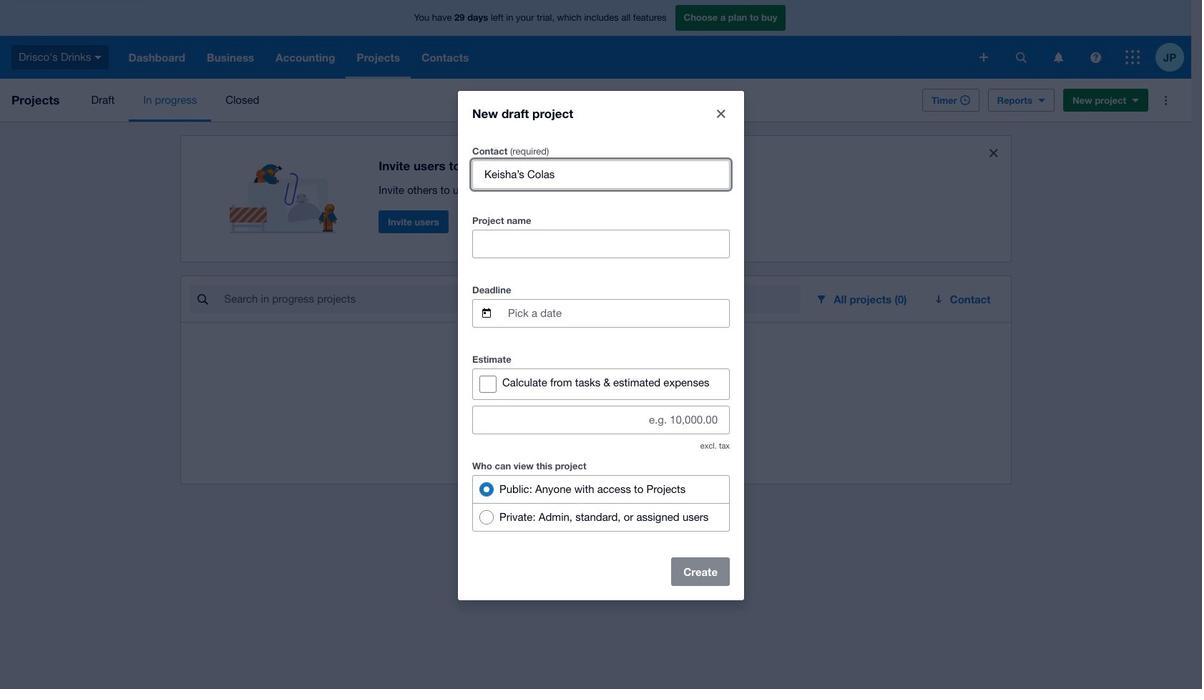 Task type: describe. For each thing, give the bounding box(es) containing it.
Find or create a contact field
[[473, 161, 729, 188]]



Task type: vqa. For each thing, say whether or not it's contained in the screenshot.
Find or create a contact "Field"
yes



Task type: locate. For each thing, give the bounding box(es) containing it.
dialog
[[458, 91, 744, 600]]

1 horizontal spatial svg image
[[980, 53, 988, 62]]

svg image
[[980, 53, 988, 62], [95, 56, 102, 59]]

None field
[[473, 230, 729, 257]]

e.g. 10,000.00 field
[[473, 406, 729, 433]]

Search in progress projects search field
[[223, 286, 801, 313]]

svg image
[[1126, 50, 1140, 64], [1016, 52, 1026, 63], [1054, 52, 1063, 63], [1090, 52, 1101, 63]]

group
[[472, 475, 730, 531]]

invite users to projects image
[[229, 147, 344, 233]]

Pick a date field
[[507, 299, 729, 327]]

banner
[[0, 0, 1191, 79]]

0 horizontal spatial svg image
[[95, 56, 102, 59]]



